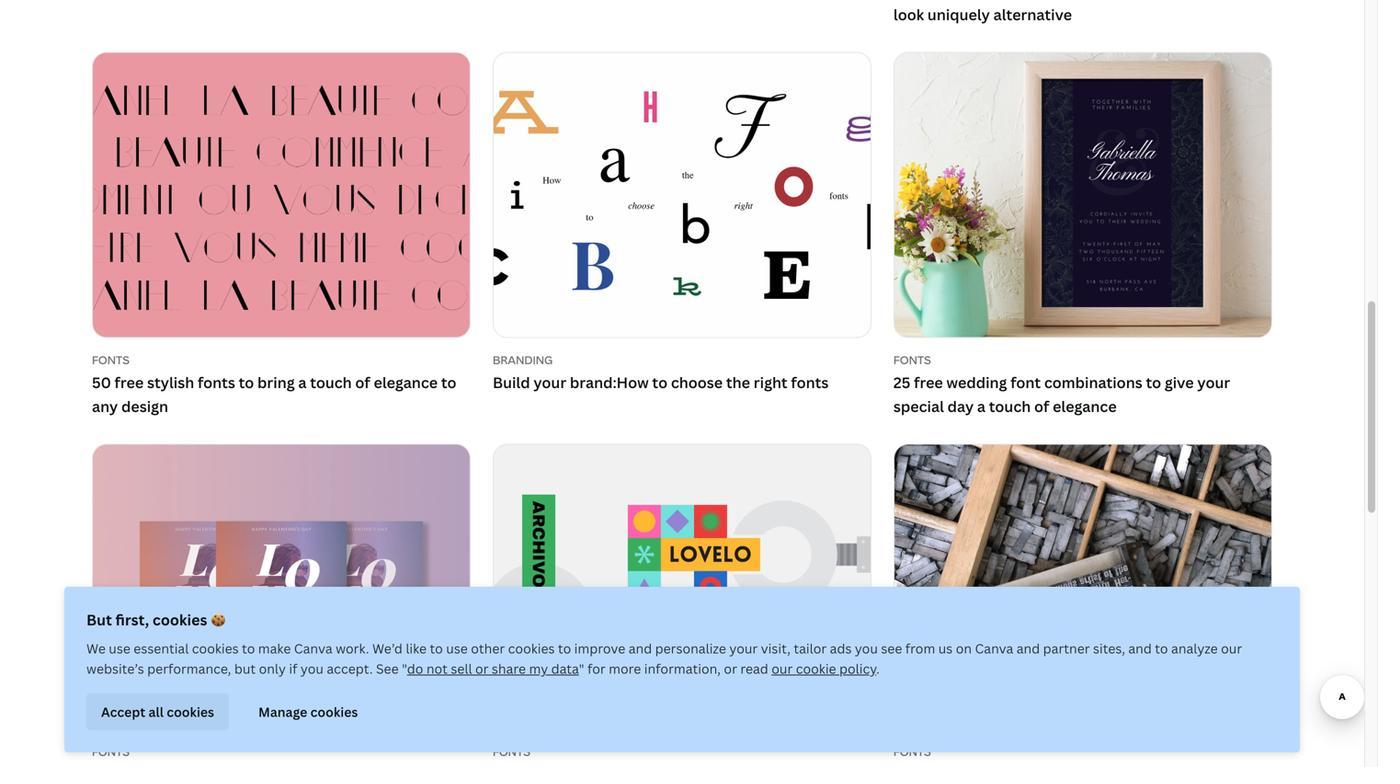 Task type: describe. For each thing, give the bounding box(es) containing it.
manage cookies button
[[244, 694, 373, 730]]

manage cookies
[[259, 703, 358, 721]]

fonts 50 free stylish fonts to bring a touch of elegance to any design
[[92, 352, 457, 416]]

2 or from the left
[[724, 660, 738, 678]]

from
[[906, 640, 936, 657]]

50 free stylish fonts to bring a touch of elegance to any design image
[[93, 53, 470, 337]]

if
[[289, 660, 298, 678]]

give
[[1165, 373, 1195, 393]]

fonts inside branding build your brand:how to choose the right fonts
[[792, 373, 829, 393]]

right
[[754, 373, 788, 393]]

uniquely
[[928, 5, 991, 24]]

touch inside fonts 25 free wedding font combinations to give your special day a touch of elegance
[[990, 396, 1031, 416]]

25
[[894, 373, 911, 393]]

look
[[894, 5, 925, 24]]

fonts link for featuredimage_googlefonts
[[92, 744, 471, 759]]

to up data
[[558, 640, 571, 657]]

tailor
[[794, 640, 827, 657]]

fonts inside fonts 50 free stylish fonts to bring a touch of elegance to any design
[[92, 352, 130, 368]]

branding
[[493, 352, 553, 368]]

make inside 50 free futuristic fonts to help make your designs look uniquely alternative
[[1114, 0, 1152, 1]]

but
[[234, 660, 256, 678]]

choose
[[671, 373, 723, 393]]

partner
[[1044, 640, 1091, 657]]

1 canva from the left
[[294, 640, 333, 657]]

50 free futuristic fonts to help make your designs look uniquely alternative
[[894, 0, 1247, 24]]

fonts for font psychology image
[[894, 744, 932, 759]]

font psychology image
[[895, 445, 1272, 729]]

fonts inside fonts 25 free wedding font combinations to give your special day a touch of elegance
[[894, 352, 932, 368]]

analyze
[[1172, 640, 1219, 657]]

see
[[882, 640, 903, 657]]

accept all cookies
[[101, 703, 214, 721]]

designs
[[1192, 0, 1247, 1]]

any
[[92, 396, 118, 416]]

special
[[894, 396, 945, 416]]

for
[[588, 660, 606, 678]]

read
[[741, 660, 769, 678]]

your inside 50 free futuristic fonts to help make your designs look uniquely alternative
[[1156, 0, 1189, 1]]

to inside 50 free futuristic fonts to help make your designs look uniquely alternative
[[1060, 0, 1076, 1]]

sell
[[451, 660, 472, 678]]

to left analyze
[[1156, 640, 1169, 657]]

elegance inside fonts 25 free wedding font combinations to give your special day a touch of elegance
[[1053, 396, 1117, 416]]

1 or from the left
[[476, 660, 489, 678]]

work.
[[336, 640, 369, 657]]

to left 'bring'
[[239, 373, 254, 393]]

" inside we use essential cookies to make canva work. we'd like to use other cookies to improve and personalize your visit, tailor ads you see from us on canva and partner sites, and to analyze our website's performance, but only if you accept. see "
[[402, 660, 407, 678]]

50 inside fonts 50 free stylish fonts to bring a touch of elegance to any design
[[92, 373, 111, 393]]

personalize
[[656, 640, 727, 657]]

free for 25 free wedding font combinations to give your special day a touch of elegance
[[914, 373, 944, 393]]

font
[[1011, 373, 1041, 393]]

first,
[[116, 610, 149, 630]]

cookies down accept.
[[311, 703, 358, 721]]

other
[[471, 640, 505, 657]]

1 and from the left
[[629, 640, 652, 657]]

branding build your brand:how to choose the right fonts
[[493, 352, 829, 393]]

alternative
[[994, 5, 1073, 24]]

share
[[492, 660, 526, 678]]

we'd
[[373, 640, 403, 657]]

my
[[529, 660, 548, 678]]

0 horizontal spatial you
[[301, 660, 324, 678]]

accept.
[[327, 660, 373, 678]]

only
[[259, 660, 286, 678]]

we
[[86, 640, 106, 657]]

not
[[427, 660, 448, 678]]

wedding fonts image
[[895, 53, 1272, 337]]

essential
[[134, 640, 189, 657]]

to inside branding build your brand:how to choose the right fonts
[[653, 373, 668, 393]]

1 horizontal spatial you
[[855, 640, 878, 657]]

cookie
[[796, 660, 837, 678]]

manage
[[259, 703, 308, 721]]

to left build
[[441, 373, 457, 393]]

fonts link for font psychology image
[[894, 744, 1273, 759]]

build your brand:how to choose the right fonts link
[[493, 371, 872, 394]]

fonts inside fonts 50 free stylish fonts to bring a touch of elegance to any design
[[198, 373, 235, 393]]

free inside 50 free futuristic fonts to help make your designs look uniquely alternative
[[917, 0, 946, 1]]

performance,
[[147, 660, 231, 678]]

your inside we use essential cookies to make canva work. we'd like to use other cookies to improve and personalize your visit, tailor ads you see from us on canva and partner sites, and to analyze our website's performance, but only if you accept. see "
[[730, 640, 758, 657]]

fonts inside 50 free futuristic fonts to help make your designs look uniquely alternative
[[1019, 0, 1057, 1]]



Task type: locate. For each thing, give the bounding box(es) containing it.
0 vertical spatial make
[[1114, 0, 1152, 1]]

bring
[[258, 373, 295, 393]]

free inside fonts 25 free wedding font combinations to give your special day a touch of elegance
[[914, 373, 944, 393]]

see
[[376, 660, 399, 678]]

60 free fonts for minimalist designs - image image
[[494, 445, 871, 729]]

1 horizontal spatial elegance
[[1053, 396, 1117, 416]]

brand:how
[[570, 373, 649, 393]]

sites,
[[1094, 640, 1126, 657]]

1 vertical spatial a
[[978, 396, 986, 416]]

but first, cookies 🍪
[[86, 610, 226, 630]]

design
[[121, 396, 168, 416]]

" right see
[[402, 660, 407, 678]]

🍪
[[211, 610, 226, 630]]

50 up any
[[92, 373, 111, 393]]

1 horizontal spatial or
[[724, 660, 738, 678]]

build
[[493, 373, 530, 393]]

0 vertical spatial a
[[298, 373, 307, 393]]

data
[[552, 660, 579, 678]]

0 horizontal spatial touch
[[310, 373, 352, 393]]

50 inside 50 free futuristic fonts to help make your designs look uniquely alternative
[[894, 0, 913, 1]]

fonts right right
[[792, 373, 829, 393]]

a right day
[[978, 396, 986, 416]]

accept all cookies button
[[86, 694, 229, 730]]

"
[[402, 660, 407, 678], [579, 660, 585, 678]]

to left help
[[1060, 0, 1076, 1]]

fonts up alternative
[[1019, 0, 1057, 1]]

0 horizontal spatial and
[[629, 640, 652, 657]]

a inside fonts 25 free wedding font combinations to give your special day a touch of elegance
[[978, 396, 986, 416]]

policy
[[840, 660, 877, 678]]

cookies
[[153, 610, 207, 630], [192, 640, 239, 657], [508, 640, 555, 657], [167, 703, 214, 721], [311, 703, 358, 721]]

a inside fonts 50 free stylish fonts to bring a touch of elegance to any design
[[298, 373, 307, 393]]

0 horizontal spatial or
[[476, 660, 489, 678]]

featuredimage_googlefonts image
[[93, 445, 470, 729]]

fonts for "60 free fonts for minimalist designs - image"
[[493, 744, 531, 759]]

50 free stylish fonts to bring a touch of elegance to any design link
[[92, 371, 471, 418]]

of down font
[[1035, 396, 1050, 416]]

you right the if on the bottom left of the page
[[301, 660, 324, 678]]

your inside fonts 25 free wedding font combinations to give your special day a touch of elegance
[[1198, 373, 1231, 393]]

to left 'give'
[[1147, 373, 1162, 393]]

0 horizontal spatial of
[[355, 373, 370, 393]]

do not sell or share my data link
[[407, 660, 579, 678]]

and right sites,
[[1129, 640, 1153, 657]]

and
[[629, 640, 652, 657], [1017, 640, 1041, 657], [1129, 640, 1153, 657]]

do not sell or share my data " for more information, or read our cookie policy .
[[407, 660, 880, 678]]

cookies up my
[[508, 640, 555, 657]]

elegance
[[374, 373, 438, 393], [1053, 396, 1117, 416]]

" left for
[[579, 660, 585, 678]]

fonts
[[1019, 0, 1057, 1], [198, 373, 235, 393], [792, 373, 829, 393]]

we use essential cookies to make canva work. we'd like to use other cookies to improve and personalize your visit, tailor ads you see from us on canva and partner sites, and to analyze our website's performance, but only if you accept. see "
[[86, 640, 1243, 678]]

0 vertical spatial of
[[355, 373, 370, 393]]

branding link
[[493, 352, 872, 368]]

1 vertical spatial make
[[258, 640, 291, 657]]

0 horizontal spatial a
[[298, 373, 307, 393]]

1 horizontal spatial our
[[1222, 640, 1243, 657]]

cookies right all
[[167, 703, 214, 721]]

0 horizontal spatial make
[[258, 640, 291, 657]]

of inside fonts 25 free wedding font combinations to give your special day a touch of elegance
[[1035, 396, 1050, 416]]

your up "read"
[[730, 640, 758, 657]]

you up policy at the bottom of the page
[[855, 640, 878, 657]]

0 horizontal spatial "
[[402, 660, 407, 678]]

1 vertical spatial you
[[301, 660, 324, 678]]

1 horizontal spatial a
[[978, 396, 986, 416]]

information,
[[645, 660, 721, 678]]

your
[[1156, 0, 1189, 1], [534, 373, 567, 393], [1198, 373, 1231, 393], [730, 640, 758, 657]]

3 and from the left
[[1129, 640, 1153, 657]]

your down branding
[[534, 373, 567, 393]]

50 free futuristic fonts to help make your designs look uniquely alternative link
[[894, 0, 1273, 26]]

but
[[86, 610, 112, 630]]

fonts link for "60 free fonts for minimalist designs - image"
[[493, 744, 872, 759]]

1 horizontal spatial touch
[[990, 396, 1031, 416]]

our
[[1222, 640, 1243, 657], [772, 660, 793, 678]]

or left "read"
[[724, 660, 738, 678]]

50
[[894, 0, 913, 1], [92, 373, 111, 393]]

0 horizontal spatial use
[[109, 640, 131, 657]]

0 vertical spatial you
[[855, 640, 878, 657]]

1 horizontal spatial "
[[579, 660, 585, 678]]

0 horizontal spatial elegance
[[374, 373, 438, 393]]

visit,
[[761, 640, 791, 657]]

use up sell at the bottom left of page
[[446, 640, 468, 657]]

cookies down 🍪
[[192, 640, 239, 657]]

like
[[406, 640, 427, 657]]

2 canva from the left
[[976, 640, 1014, 657]]

free inside fonts 50 free stylish fonts to bring a touch of elegance to any design
[[115, 373, 144, 393]]

1 horizontal spatial and
[[1017, 640, 1041, 657]]

2 horizontal spatial fonts
[[1019, 0, 1057, 1]]

of inside fonts 50 free stylish fonts to bring a touch of elegance to any design
[[355, 373, 370, 393]]

canva
[[294, 640, 333, 657], [976, 640, 1014, 657]]

futuristic
[[949, 0, 1016, 1]]

use
[[109, 640, 131, 657], [446, 640, 468, 657]]

your right 'give'
[[1198, 373, 1231, 393]]

1 use from the left
[[109, 640, 131, 657]]

the
[[727, 373, 751, 393]]

1 horizontal spatial make
[[1114, 0, 1152, 1]]

1 horizontal spatial of
[[1035, 396, 1050, 416]]

elegance inside fonts 50 free stylish fonts to bring a touch of elegance to any design
[[374, 373, 438, 393]]

1 horizontal spatial fonts
[[792, 373, 829, 393]]

make up only
[[258, 640, 291, 657]]

2 horizontal spatial and
[[1129, 640, 1153, 657]]

touch inside fonts 50 free stylish fonts to bring a touch of elegance to any design
[[310, 373, 352, 393]]

to
[[1060, 0, 1076, 1], [239, 373, 254, 393], [441, 373, 457, 393], [653, 373, 668, 393], [1147, 373, 1162, 393], [242, 640, 255, 657], [430, 640, 443, 657], [558, 640, 571, 657], [1156, 640, 1169, 657]]

1 horizontal spatial use
[[446, 640, 468, 657]]

wedding
[[947, 373, 1008, 393]]

accept
[[101, 703, 146, 721]]

canva right on at the right bottom of the page
[[976, 640, 1014, 657]]

25 free wedding font combinations to give your special day a touch of elegance link
[[894, 371, 1273, 418]]

1 vertical spatial our
[[772, 660, 793, 678]]

of
[[355, 373, 370, 393], [1035, 396, 1050, 416]]

you
[[855, 640, 878, 657], [301, 660, 324, 678]]

touch
[[310, 373, 352, 393], [990, 396, 1031, 416]]

make inside we use essential cookies to make canva work. we'd like to use other cookies to improve and personalize your visit, tailor ads you see from us on canva and partner sites, and to analyze our website's performance, but only if you accept. see "
[[258, 640, 291, 657]]

2 and from the left
[[1017, 640, 1041, 657]]

on
[[956, 640, 972, 657]]

0 horizontal spatial 50
[[92, 373, 111, 393]]

1 horizontal spatial canva
[[976, 640, 1014, 657]]

touch down font
[[990, 396, 1031, 416]]

free for 50 free stylish fonts to bring a touch of elegance to any design
[[115, 373, 144, 393]]

1 vertical spatial touch
[[990, 396, 1031, 416]]

or right sell at the bottom left of page
[[476, 660, 489, 678]]

0 horizontal spatial fonts
[[198, 373, 235, 393]]

us
[[939, 640, 953, 657]]

1 " from the left
[[402, 660, 407, 678]]

to up but
[[242, 640, 255, 657]]

website's
[[86, 660, 144, 678]]

a
[[298, 373, 307, 393], [978, 396, 986, 416]]

day
[[948, 396, 974, 416]]

combinations
[[1045, 373, 1143, 393]]

our cookie policy link
[[772, 660, 877, 678]]

1 horizontal spatial 50
[[894, 0, 913, 1]]

more
[[609, 660, 642, 678]]

0 vertical spatial 50
[[894, 0, 913, 1]]

of right 'bring'
[[355, 373, 370, 393]]

free up special
[[914, 373, 944, 393]]

fonts right 'stylish'
[[198, 373, 235, 393]]

all
[[149, 703, 164, 721]]

your inside branding build your brand:how to choose the right fonts
[[534, 373, 567, 393]]

0 vertical spatial touch
[[310, 373, 352, 393]]

canva up the if on the bottom left of the page
[[294, 640, 333, 657]]

improve
[[575, 640, 626, 657]]

to right like
[[430, 640, 443, 657]]

ads
[[830, 640, 852, 657]]

to inside fonts 25 free wedding font combinations to give your special day a touch of elegance
[[1147, 373, 1162, 393]]

.
[[877, 660, 880, 678]]

or
[[476, 660, 489, 678], [724, 660, 738, 678]]

and left partner at the bottom right
[[1017, 640, 1041, 657]]

fonts 25 free wedding font combinations to give your special day a touch of elegance
[[894, 352, 1231, 416]]

0 horizontal spatial our
[[772, 660, 793, 678]]

to down "branding" link
[[653, 373, 668, 393]]

1 vertical spatial 50
[[92, 373, 111, 393]]

our right analyze
[[1222, 640, 1243, 657]]

fonts
[[92, 352, 130, 368], [894, 352, 932, 368], [92, 744, 130, 759], [493, 744, 531, 759], [894, 744, 932, 759]]

a right 'bring'
[[298, 373, 307, 393]]

and up do not sell or share my data " for more information, or read our cookie policy .
[[629, 640, 652, 657]]

your left designs on the right top of the page
[[1156, 0, 1189, 1]]

1 vertical spatial elegance
[[1053, 396, 1117, 416]]

build your brand: how to choose the right fonts image
[[494, 53, 871, 337]]

free up look
[[917, 0, 946, 1]]

2 use from the left
[[446, 640, 468, 657]]

50 up look
[[894, 0, 913, 1]]

fonts for featuredimage_googlefonts
[[92, 744, 130, 759]]

0 vertical spatial our
[[1222, 640, 1243, 657]]

2 " from the left
[[579, 660, 585, 678]]

stylish
[[147, 373, 194, 393]]

fonts link
[[92, 352, 471, 368], [894, 352, 1273, 368], [92, 744, 471, 759], [493, 744, 872, 759], [894, 744, 1273, 759]]

cookies up essential
[[153, 610, 207, 630]]

0 horizontal spatial canva
[[294, 640, 333, 657]]

do
[[407, 660, 424, 678]]

our inside we use essential cookies to make canva work. we'd like to use other cookies to improve and personalize your visit, tailor ads you see from us on canva and partner sites, and to analyze our website's performance, but only if you accept. see "
[[1222, 640, 1243, 657]]

use up website's
[[109, 640, 131, 657]]

free up design
[[115, 373, 144, 393]]

help
[[1079, 0, 1111, 1]]

make right help
[[1114, 0, 1152, 1]]

make
[[1114, 0, 1152, 1], [258, 640, 291, 657]]

our down visit,
[[772, 660, 793, 678]]

touch right 'bring'
[[310, 373, 352, 393]]

1 vertical spatial of
[[1035, 396, 1050, 416]]

0 vertical spatial elegance
[[374, 373, 438, 393]]



Task type: vqa. For each thing, say whether or not it's contained in the screenshot.
second use from left
yes



